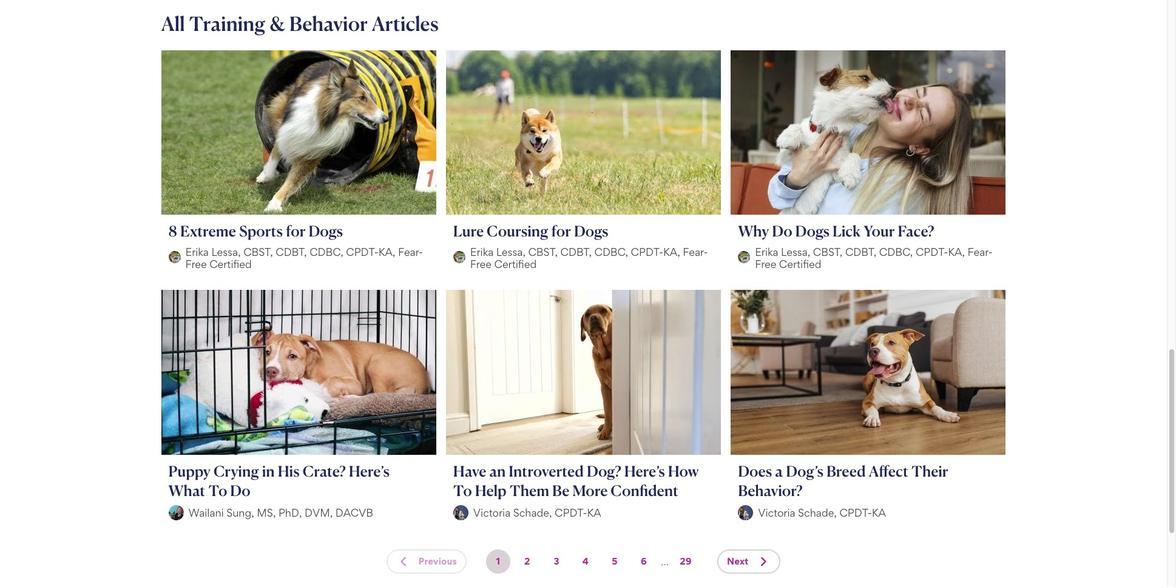Task type: locate. For each thing, give the bounding box(es) containing it.
free for coursing
[[471, 258, 492, 271]]

3 cdbc, from the left
[[880, 246, 914, 259]]

0 horizontal spatial here's
[[349, 462, 390, 481]]

ka for dog?
[[587, 507, 602, 520]]

ka down affect
[[872, 507, 887, 520]]

1 for from the left
[[286, 222, 306, 241]]

cdbt, down lick
[[846, 246, 877, 259]]

2 horizontal spatial lessa,
[[782, 246, 811, 259]]

lessa,
[[212, 246, 241, 259], [497, 246, 526, 259], [782, 246, 811, 259]]

1 horizontal spatial ka
[[872, 507, 887, 520]]

ka for breed
[[872, 507, 887, 520]]

0 horizontal spatial do
[[230, 482, 251, 500]]

behavior
[[289, 11, 368, 36]]

1 victoria schade, cpdt-ka from the left
[[474, 507, 602, 520]]

1 horizontal spatial lessa,
[[497, 246, 526, 259]]

5
[[612, 556, 618, 568]]

0 vertical spatial do
[[773, 222, 793, 241]]

1 schade, from the left
[[514, 507, 552, 520]]

2 dogs from the left
[[574, 222, 609, 241]]

2 cbst, from the left
[[529, 246, 558, 259]]

erika down lure
[[471, 246, 494, 259]]

2
[[525, 556, 530, 568]]

lessa, down coursing
[[497, 246, 526, 259]]

ka, for why do dogs lick your face?
[[949, 246, 966, 259]]

erika down extreme at the top left of page
[[186, 246, 209, 259]]

1 cdbc, from the left
[[310, 246, 344, 259]]

their
[[912, 462, 949, 481]]

in
[[262, 462, 275, 481]]

dogs
[[309, 222, 343, 241], [574, 222, 609, 241], [796, 222, 830, 241]]

them
[[510, 482, 550, 500]]

6 link
[[632, 550, 656, 575]]

1 horizontal spatial erika
[[471, 246, 494, 259]]

erika lessa, cbst, cdbt, cdbc, cpdt-ka, fear- free certified
[[186, 246, 423, 271], [471, 246, 708, 271], [755, 246, 993, 271]]

2 to from the left
[[453, 482, 472, 500]]

0 horizontal spatial erika lessa, cbst, cdbt, cdbc, cpdt-ka, fear- free certified
[[186, 246, 423, 271]]

cbst, down why do dogs lick your face?
[[814, 246, 843, 259]]

here's inside have an introverted dog? here's how to help them be more confident
[[625, 462, 665, 481]]

behavior?
[[738, 482, 803, 500]]

crying
[[214, 462, 259, 481]]

2 erika from the left
[[471, 246, 494, 259]]

2 cdbt, from the left
[[561, 246, 592, 259]]

2 link
[[515, 550, 540, 575]]

0 horizontal spatial free
[[186, 258, 207, 271]]

2 victoria schade, cpdt-ka from the left
[[759, 507, 887, 520]]

1 horizontal spatial free
[[471, 258, 492, 271]]

crate?
[[303, 462, 346, 481]]

to
[[209, 482, 227, 500], [453, 482, 472, 500]]

0 horizontal spatial cdbc,
[[310, 246, 344, 259]]

erika down why
[[755, 246, 779, 259]]

2 horizontal spatial cdbt,
[[846, 246, 877, 259]]

0 horizontal spatial certified
[[210, 258, 252, 271]]

1 horizontal spatial fear-
[[683, 246, 708, 259]]

3 fear- from the left
[[968, 246, 993, 259]]

1 horizontal spatial victoria schade, cpdt-ka
[[759, 507, 887, 520]]

lessa, down why do dogs lick your face?
[[782, 246, 811, 259]]

schade,
[[514, 507, 552, 520], [799, 507, 837, 520]]

0 horizontal spatial schade,
[[514, 507, 552, 520]]

1 horizontal spatial do
[[773, 222, 793, 241]]

by image down the 8
[[169, 251, 181, 263]]

1 victoria from the left
[[474, 507, 511, 520]]

1 horizontal spatial to
[[453, 482, 472, 500]]

erika
[[186, 246, 209, 259], [471, 246, 494, 259], [755, 246, 779, 259]]

have
[[453, 462, 487, 481]]

1 horizontal spatial erika lessa, cbst, cdbt, cdbc, cpdt-ka, fear- free certified
[[471, 246, 708, 271]]

all
[[161, 11, 185, 36]]

0 horizontal spatial to
[[209, 482, 227, 500]]

cdbt,
[[276, 246, 307, 259], [561, 246, 592, 259], [846, 246, 877, 259]]

1 horizontal spatial dogs
[[574, 222, 609, 241]]

by image
[[169, 251, 181, 263], [453, 251, 466, 263], [738, 251, 751, 263], [169, 506, 184, 521], [453, 506, 469, 521], [738, 506, 754, 521]]

here's
[[349, 462, 390, 481], [625, 462, 665, 481]]

by image down why
[[738, 251, 751, 263]]

free down lure
[[471, 258, 492, 271]]

2 ka, from the left
[[664, 246, 681, 259]]

8 extreme sports for dogs
[[169, 222, 343, 241]]

2 lessa, from the left
[[497, 246, 526, 259]]

0 horizontal spatial erika
[[186, 246, 209, 259]]

3 certified from the left
[[780, 258, 822, 271]]

here's up confident
[[625, 462, 665, 481]]

free
[[186, 258, 207, 271], [471, 258, 492, 271], [755, 258, 777, 271]]

cdbt, for lick
[[846, 246, 877, 259]]

by image down behavior?
[[738, 506, 754, 521]]

victoria schade, cpdt-ka down does a dog's breed affect their behavior?
[[759, 507, 887, 520]]

lure coursing for dogs
[[453, 222, 609, 241]]

cdbt, for for
[[276, 246, 307, 259]]

ka down more
[[587, 507, 602, 520]]

schade, down does a dog's breed affect their behavior?
[[799, 507, 837, 520]]

0 horizontal spatial cdbt,
[[276, 246, 307, 259]]

what
[[169, 482, 205, 500]]

1 horizontal spatial victoria
[[759, 507, 796, 520]]

1 lessa, from the left
[[212, 246, 241, 259]]

victoria
[[474, 507, 511, 520], [759, 507, 796, 520]]

6
[[641, 556, 647, 568]]

2 ka from the left
[[872, 507, 887, 520]]

0 horizontal spatial for
[[286, 222, 306, 241]]

1 free from the left
[[186, 258, 207, 271]]

ka
[[587, 507, 602, 520], [872, 507, 887, 520]]

3 cbst, from the left
[[814, 246, 843, 259]]

certified down why do dogs lick your face?
[[780, 258, 822, 271]]

by image down lure
[[453, 251, 466, 263]]

2 horizontal spatial erika
[[755, 246, 779, 259]]

why do dogs lick your face?
[[738, 222, 935, 241]]

1 dogs from the left
[[309, 222, 343, 241]]

cpdt-
[[346, 246, 379, 259], [631, 246, 664, 259], [916, 246, 949, 259], [555, 507, 587, 520], [840, 507, 872, 520]]

by image down what
[[169, 506, 184, 521]]

2 schade, from the left
[[799, 507, 837, 520]]

cbst,
[[244, 246, 273, 259], [529, 246, 558, 259], [814, 246, 843, 259]]

to up wailani
[[209, 482, 227, 500]]

a
[[776, 462, 783, 481]]

2 horizontal spatial free
[[755, 258, 777, 271]]

by image for 8 extreme sports for dogs
[[169, 251, 181, 263]]

3 cdbt, from the left
[[846, 246, 877, 259]]

certified
[[210, 258, 252, 271], [495, 258, 537, 271], [780, 258, 822, 271]]

3 ka, from the left
[[949, 246, 966, 259]]

1 ka from the left
[[587, 507, 602, 520]]

3 link
[[545, 550, 569, 575]]

schade, down them
[[514, 507, 552, 520]]

1 here's from the left
[[349, 462, 390, 481]]

victoria down behavior?
[[759, 507, 796, 520]]

0 horizontal spatial ka
[[587, 507, 602, 520]]

do right why
[[773, 222, 793, 241]]

erika for coursing
[[471, 246, 494, 259]]

ka, for lure coursing for dogs
[[664, 246, 681, 259]]

to down have
[[453, 482, 472, 500]]

0 horizontal spatial fear-
[[398, 246, 423, 259]]

ka,
[[379, 246, 396, 259], [664, 246, 681, 259], [949, 246, 966, 259]]

1 horizontal spatial here's
[[625, 462, 665, 481]]

ms,
[[257, 507, 276, 520]]

1 horizontal spatial cdbt,
[[561, 246, 592, 259]]

1 horizontal spatial schade,
[[799, 507, 837, 520]]

victoria down help
[[474, 507, 511, 520]]

free down why
[[755, 258, 777, 271]]

2 horizontal spatial cdbc,
[[880, 246, 914, 259]]

1 vertical spatial do
[[230, 482, 251, 500]]

for
[[286, 222, 306, 241], [552, 222, 571, 241]]

here's up dacvb
[[349, 462, 390, 481]]

to inside the puppy crying in his crate? here's what to do
[[209, 482, 227, 500]]

2 horizontal spatial certified
[[780, 258, 822, 271]]

fear- for 8 extreme sports for dogs
[[398, 246, 423, 259]]

2 horizontal spatial fear-
[[968, 246, 993, 259]]

2 horizontal spatial erika lessa, cbst, cdbt, cdbc, cpdt-ka, fear- free certified
[[755, 246, 993, 271]]

2 free from the left
[[471, 258, 492, 271]]

victoria for behavior?
[[759, 507, 796, 520]]

1 fear- from the left
[[398, 246, 423, 259]]

his
[[278, 462, 300, 481]]

certified down coursing
[[495, 258, 537, 271]]

2 fear- from the left
[[683, 246, 708, 259]]

training
[[189, 11, 266, 36]]

certified down extreme at the top left of page
[[210, 258, 252, 271]]

0 horizontal spatial ka,
[[379, 246, 396, 259]]

erika lessa, cbst, cdbt, cdbc, cpdt-ka, fear- free certified for dogs
[[471, 246, 708, 271]]

by image for lure coursing for dogs
[[453, 251, 466, 263]]

cbst, down the 8 extreme sports for dogs
[[244, 246, 273, 259]]

1 horizontal spatial for
[[552, 222, 571, 241]]

2 erika lessa, cbst, cdbt, cdbc, cpdt-ka, fear- free certified from the left
[[471, 246, 708, 271]]

3 free from the left
[[755, 258, 777, 271]]

for right coursing
[[552, 222, 571, 241]]

1 certified from the left
[[210, 258, 252, 271]]

by image for why do dogs lick your face?
[[738, 251, 751, 263]]

lessa, for do
[[782, 246, 811, 259]]

cdbt, down 'sports'
[[276, 246, 307, 259]]

cdbc,
[[310, 246, 344, 259], [595, 246, 629, 259], [880, 246, 914, 259]]

0 horizontal spatial cbst,
[[244, 246, 273, 259]]

1 erika from the left
[[186, 246, 209, 259]]

erika lessa, cbst, cdbt, cdbc, cpdt-ka, fear- free certified for for
[[186, 246, 423, 271]]

1 horizontal spatial certified
[[495, 258, 537, 271]]

do down the crying
[[230, 482, 251, 500]]

0 horizontal spatial lessa,
[[212, 246, 241, 259]]

cbst, down lure coursing for dogs
[[529, 246, 558, 259]]

1 to from the left
[[209, 482, 227, 500]]

erika for do
[[755, 246, 779, 259]]

victoria schade, cpdt-ka
[[474, 507, 602, 520], [759, 507, 887, 520]]

3 erika lessa, cbst, cdbt, cdbc, cpdt-ka, fear- free certified from the left
[[755, 246, 993, 271]]

next link
[[718, 550, 781, 575]]

free for do
[[755, 258, 777, 271]]

by image down have
[[453, 506, 469, 521]]

help
[[475, 482, 507, 500]]

3
[[554, 556, 560, 568]]

to inside have an introverted dog? here's how to help them be more confident
[[453, 482, 472, 500]]

puppy
[[169, 462, 211, 481]]

3 lessa, from the left
[[782, 246, 811, 259]]

1 ka, from the left
[[379, 246, 396, 259]]

1 horizontal spatial ka,
[[664, 246, 681, 259]]

free down extreme at the top left of page
[[186, 258, 207, 271]]

erika lessa, cbst, cdbt, cdbc, cpdt-ka, fear- free certified for lick
[[755, 246, 993, 271]]

2 horizontal spatial cbst,
[[814, 246, 843, 259]]

victoria schade, cpdt-ka for introverted
[[474, 507, 602, 520]]

2 here's from the left
[[625, 462, 665, 481]]

articles
[[372, 11, 439, 36]]

cpdt- for why do dogs lick your face?
[[916, 246, 949, 259]]

all training & behavior articles
[[161, 11, 439, 36]]

2 cdbc, from the left
[[595, 246, 629, 259]]

lessa, down extreme at the top left of page
[[212, 246, 241, 259]]

lure
[[453, 222, 484, 241]]

1 cdbt, from the left
[[276, 246, 307, 259]]

do
[[773, 222, 793, 241], [230, 482, 251, 500]]

wailani sung, ms, phd, dvm, dacvb
[[189, 507, 373, 520]]

1 horizontal spatial cdbc,
[[595, 246, 629, 259]]

0 horizontal spatial dogs
[[309, 222, 343, 241]]

for right 'sports'
[[286, 222, 306, 241]]

2 certified from the left
[[495, 258, 537, 271]]

victoria schade, cpdt-ka down them
[[474, 507, 602, 520]]

cdbt, down lure coursing for dogs
[[561, 246, 592, 259]]

0 horizontal spatial victoria
[[474, 507, 511, 520]]

does a dog's breed affect their behavior?
[[738, 462, 949, 500]]

2 horizontal spatial ka,
[[949, 246, 966, 259]]

fear-
[[398, 246, 423, 259], [683, 246, 708, 259], [968, 246, 993, 259]]

3 erika from the left
[[755, 246, 779, 259]]

1 cbst, from the left
[[244, 246, 273, 259]]

0 horizontal spatial victoria schade, cpdt-ka
[[474, 507, 602, 520]]

1 horizontal spatial cbst,
[[529, 246, 558, 259]]

1 erika lessa, cbst, cdbt, cdbc, cpdt-ka, fear- free certified from the left
[[186, 246, 423, 271]]

2 horizontal spatial dogs
[[796, 222, 830, 241]]

2 victoria from the left
[[759, 507, 796, 520]]



Task type: describe. For each thing, give the bounding box(es) containing it.
face?
[[898, 222, 935, 241]]

breed
[[827, 462, 866, 481]]

certified for do
[[780, 258, 822, 271]]

introverted
[[509, 462, 584, 481]]

do inside the puppy crying in his crate? here's what to do
[[230, 482, 251, 500]]

why
[[738, 222, 770, 241]]

by image for puppy crying in his crate? here's what to do
[[169, 506, 184, 521]]

certified for coursing
[[495, 258, 537, 271]]

by image for have an introverted dog? here's how to help them be more confident
[[453, 506, 469, 521]]

dog?
[[587, 462, 622, 481]]

cdbc, for dogs
[[595, 246, 629, 259]]

29
[[680, 556, 692, 568]]

ka, for 8 extreme sports for dogs
[[379, 246, 396, 259]]

cbst, for for
[[529, 246, 558, 259]]

be
[[553, 482, 570, 500]]

cdbc, for for
[[310, 246, 344, 259]]

does
[[738, 462, 773, 481]]

more
[[573, 482, 608, 500]]

29 link
[[674, 550, 698, 575]]

cdbt, for dogs
[[561, 246, 592, 259]]

sports
[[239, 222, 283, 241]]

by image for does a dog's breed affect their behavior?
[[738, 506, 754, 521]]

lick
[[833, 222, 861, 241]]

victoria for to
[[474, 507, 511, 520]]

extreme
[[180, 222, 236, 241]]

cbst, for dogs
[[814, 246, 843, 259]]

phd,
[[279, 507, 302, 520]]

cbst, for sports
[[244, 246, 273, 259]]

wailani
[[189, 507, 224, 520]]

8
[[169, 222, 177, 241]]

coursing
[[487, 222, 549, 241]]

here's inside the puppy crying in his crate? here's what to do
[[349, 462, 390, 481]]

lessa, for extreme
[[212, 246, 241, 259]]

dvm,
[[305, 507, 333, 520]]

your
[[864, 222, 895, 241]]

sung,
[[227, 507, 254, 520]]

…
[[661, 556, 669, 569]]

have an introverted dog? here's how to help them be more confident
[[453, 462, 699, 500]]

erika for extreme
[[186, 246, 209, 259]]

cdbc, for lick
[[880, 246, 914, 259]]

4 link
[[574, 550, 598, 575]]

cpdt- for 8 extreme sports for dogs
[[346, 246, 379, 259]]

next
[[727, 556, 749, 568]]

fear- for why do dogs lick your face?
[[968, 246, 993, 259]]

lessa, for coursing
[[497, 246, 526, 259]]

confident
[[611, 482, 679, 500]]

affect
[[869, 462, 909, 481]]

dacvb
[[336, 507, 373, 520]]

free for extreme
[[186, 258, 207, 271]]

&
[[270, 11, 285, 36]]

fear- for lure coursing for dogs
[[683, 246, 708, 259]]

victoria schade, cpdt-ka for dog's
[[759, 507, 887, 520]]

dog's
[[786, 462, 824, 481]]

schade, for dog's
[[799, 507, 837, 520]]

puppy crying in his crate? here's what to do
[[169, 462, 390, 500]]

schade, for introverted
[[514, 507, 552, 520]]

5 link
[[603, 550, 627, 575]]

3 dogs from the left
[[796, 222, 830, 241]]

an
[[490, 462, 506, 481]]

4
[[583, 556, 589, 568]]

certified for extreme
[[210, 258, 252, 271]]

2 for from the left
[[552, 222, 571, 241]]

cpdt- for lure coursing for dogs
[[631, 246, 664, 259]]

how
[[668, 462, 699, 481]]



Task type: vqa. For each thing, say whether or not it's contained in the screenshot.
the bottommost the "Sugar"
no



